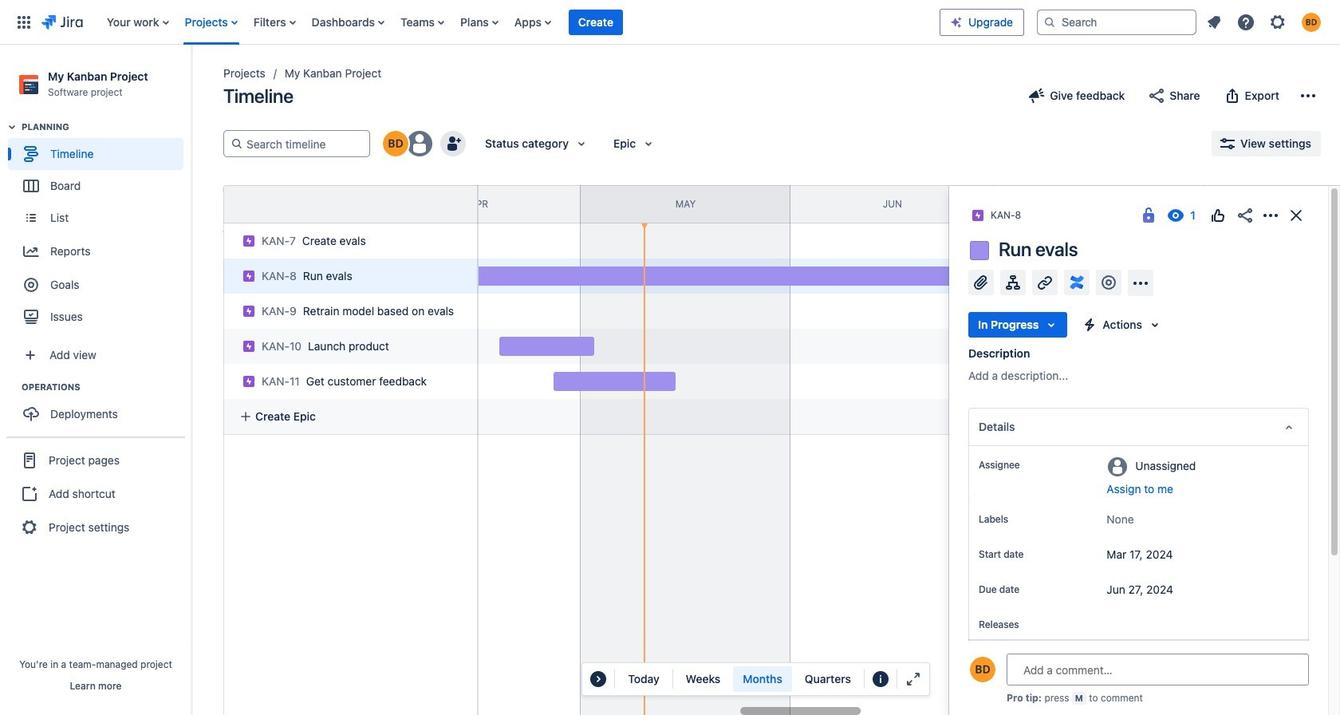 Task type: locate. For each thing, give the bounding box(es) containing it.
operations image
[[2, 378, 22, 397]]

1 horizontal spatial column header
[[995, 186, 1205, 223]]

column header down search timeline text field
[[167, 186, 377, 223]]

column header
[[167, 186, 377, 223], [995, 186, 1205, 223]]

appswitcher icon image
[[14, 12, 34, 32]]

column header up the link goals image at right top
[[995, 186, 1205, 223]]

epic image
[[243, 305, 255, 318]]

heading for group for planning image
[[22, 121, 191, 133]]

details element
[[969, 408, 1310, 446]]

4 epic image from the top
[[243, 375, 255, 388]]

1 column header from the left
[[167, 186, 377, 223]]

2 vertical spatial group
[[6, 437, 185, 550]]

2 cell from the top
[[217, 289, 480, 329]]

notifications image
[[1205, 12, 1224, 32]]

0 vertical spatial heading
[[22, 121, 191, 133]]

cell
[[217, 254, 480, 294], [217, 289, 480, 329], [217, 324, 480, 364], [217, 359, 480, 399]]

close image
[[1287, 206, 1306, 225]]

epic image for third cell from the top
[[243, 340, 255, 353]]

row header
[[223, 185, 479, 223]]

heading
[[22, 121, 191, 133], [22, 381, 191, 394]]

list item
[[569, 0, 623, 44]]

2 column header from the left
[[995, 186, 1205, 223]]

1 vertical spatial group
[[8, 381, 191, 435]]

attach image
[[972, 273, 991, 292]]

list
[[99, 0, 940, 44], [1200, 8, 1331, 36]]

None search field
[[1037, 9, 1197, 35]]

0 horizontal spatial column header
[[167, 186, 377, 223]]

1 vertical spatial heading
[[22, 381, 191, 394]]

2 heading from the top
[[22, 381, 191, 394]]

3 epic image from the top
[[243, 340, 255, 353]]

planning image
[[2, 117, 22, 137]]

1 heading from the top
[[22, 121, 191, 133]]

3 cell from the top
[[217, 324, 480, 364]]

add people image
[[444, 134, 463, 153]]

banner
[[0, 0, 1341, 45]]

epic image
[[243, 235, 255, 247], [243, 270, 255, 283], [243, 340, 255, 353], [243, 375, 255, 388]]

search image
[[1044, 16, 1057, 28]]

4 cell from the top
[[217, 359, 480, 399]]

group
[[8, 121, 191, 338], [8, 381, 191, 435], [6, 437, 185, 550]]

primary element
[[10, 0, 940, 44]]

1 horizontal spatial list
[[1200, 8, 1331, 36]]

help image
[[1237, 12, 1256, 32]]

legend image
[[871, 670, 891, 689]]

2 epic image from the top
[[243, 270, 255, 283]]

0 vertical spatial group
[[8, 121, 191, 338]]

1 cell from the top
[[217, 254, 480, 294]]

jira image
[[41, 12, 83, 32], [41, 12, 83, 32]]



Task type: vqa. For each thing, say whether or not it's contained in the screenshot.
Group
yes



Task type: describe. For each thing, give the bounding box(es) containing it.
sidebar element
[[0, 45, 192, 715]]

timeline view to show as group
[[677, 666, 861, 692]]

group for planning image
[[8, 121, 191, 338]]

your profile and settings image
[[1302, 12, 1322, 32]]

epic image for 1st cell
[[243, 270, 255, 283]]

project overview element
[[969, 690, 1310, 715]]

heading for group for operations icon
[[22, 381, 191, 394]]

add a child issue image
[[1004, 273, 1023, 292]]

goal image
[[24, 278, 38, 292]]

sidebar navigation image
[[174, 64, 209, 96]]

Search field
[[1037, 9, 1197, 35]]

export icon image
[[1223, 86, 1242, 105]]

Search timeline text field
[[243, 131, 363, 156]]

epic image for fourth cell from the top of the timeline grid
[[243, 375, 255, 388]]

enter full screen image
[[904, 670, 923, 689]]

row header inside timeline grid
[[223, 185, 479, 223]]

Add a comment… field
[[1007, 654, 1310, 686]]

link goals image
[[1100, 273, 1119, 292]]

timeline grid
[[167, 185, 1341, 715]]

0 horizontal spatial list
[[99, 0, 940, 44]]

1 epic image from the top
[[243, 235, 255, 247]]

settings image
[[1269, 12, 1288, 32]]

group for operations icon
[[8, 381, 191, 435]]



